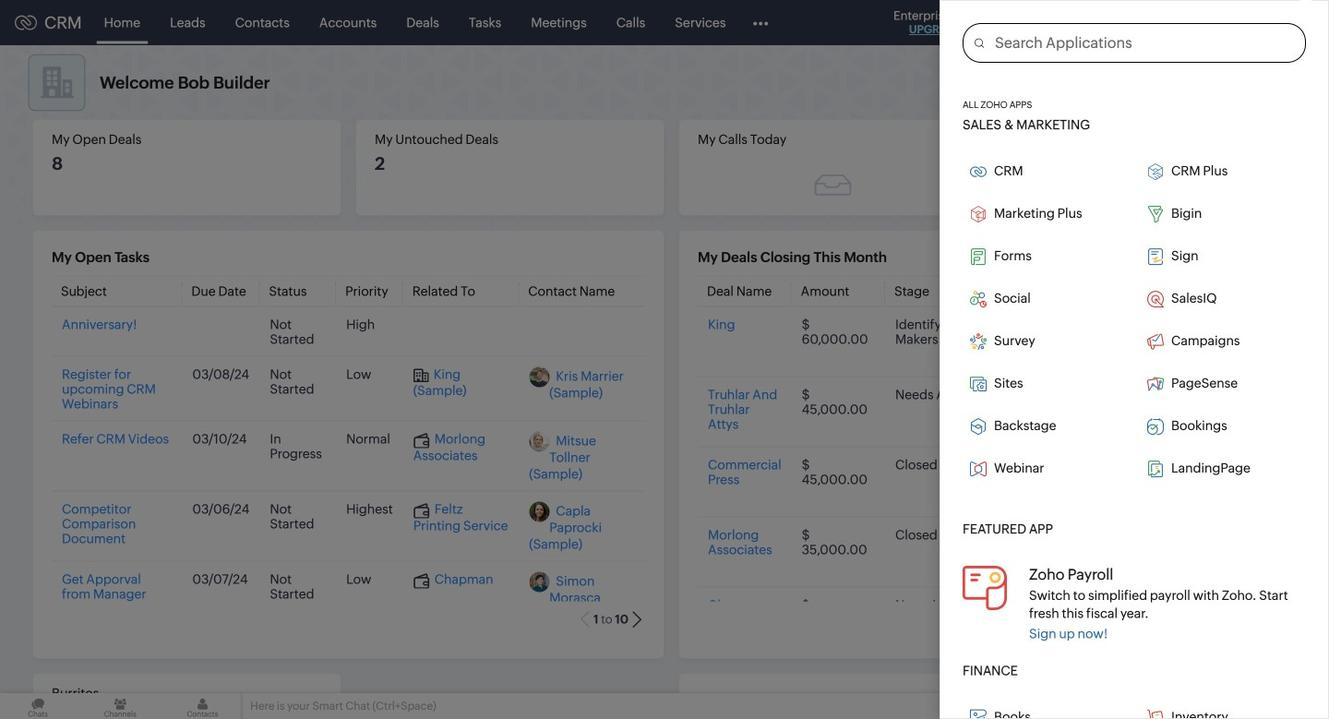 Task type: describe. For each thing, give the bounding box(es) containing it.
signals image
[[1098, 15, 1111, 30]]

Search Applications text field
[[984, 24, 1305, 62]]

contacts image
[[165, 693, 241, 719]]

profile image
[[1246, 8, 1276, 37]]

search image
[[1061, 15, 1076, 30]]

channels image
[[82, 693, 158, 719]]

profile element
[[1235, 0, 1287, 45]]



Task type: vqa. For each thing, say whether or not it's contained in the screenshot.
Clone button
no



Task type: locate. For each thing, give the bounding box(es) containing it.
zoho payroll image
[[963, 566, 1007, 610]]

calendar image
[[1133, 15, 1149, 30]]

chats image
[[0, 693, 76, 719]]

signals element
[[1087, 0, 1122, 45]]

search element
[[1049, 0, 1087, 45]]

logo image
[[15, 15, 37, 30]]



